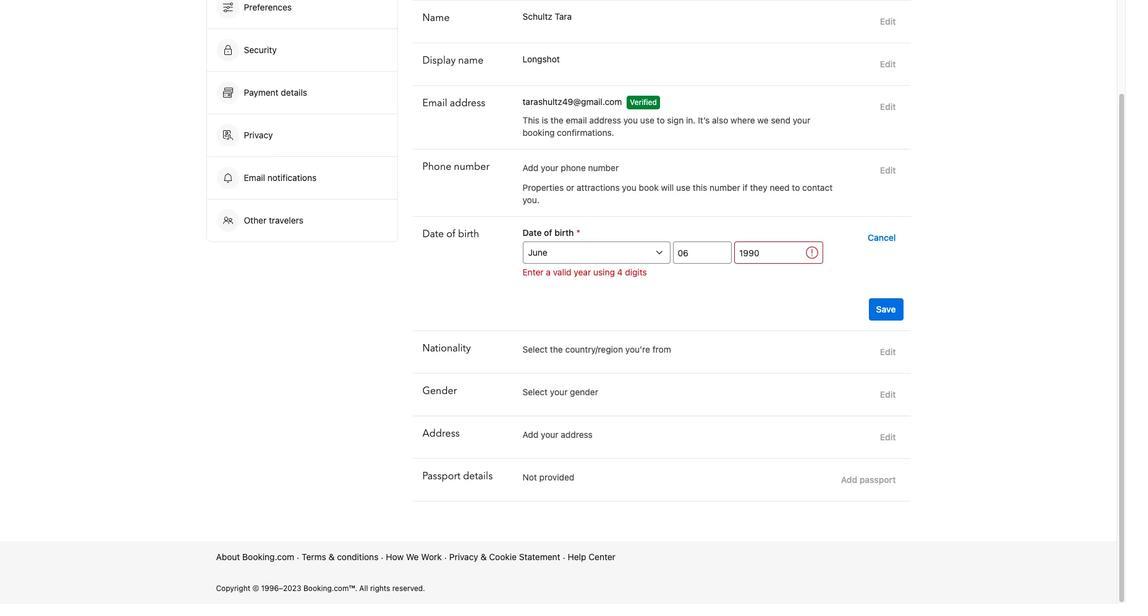 Task type: vqa. For each thing, say whether or not it's contained in the screenshot.


Task type: locate. For each thing, give the bounding box(es) containing it.
*
[[577, 228, 581, 238]]

privacy for privacy
[[244, 130, 273, 140]]

3 edit button from the top
[[875, 96, 901, 118]]

1 vertical spatial details
[[463, 470, 493, 484]]

verified
[[630, 98, 657, 107]]

0 horizontal spatial to
[[657, 115, 665, 126]]

1 vertical spatial you
[[622, 182, 637, 193]]

add for add passport
[[841, 475, 858, 485]]

1 edit button from the top
[[875, 11, 901, 33]]

address
[[423, 427, 460, 441]]

0 vertical spatial you
[[624, 115, 638, 126]]

1 vertical spatial add
[[523, 430, 539, 440]]

address
[[450, 96, 486, 110], [590, 115, 621, 126], [561, 430, 593, 440]]

3 edit from the top
[[880, 101, 896, 112]]

0 vertical spatial add
[[523, 163, 539, 173]]

1 vertical spatial select
[[523, 387, 548, 398]]

1 vertical spatial privacy
[[449, 552, 479, 563]]

details right passport
[[463, 470, 493, 484]]

to
[[657, 115, 665, 126], [792, 182, 800, 193]]

details inside payment details 'link'
[[281, 87, 307, 98]]

2 & from the left
[[481, 552, 487, 563]]

email
[[423, 96, 447, 110], [244, 173, 265, 183]]

not
[[523, 472, 537, 483]]

email for email notifications
[[244, 173, 265, 183]]

other travelers
[[244, 215, 304, 226]]

your for select your gender
[[550, 387, 568, 398]]

0 horizontal spatial birth
[[458, 228, 479, 241]]

privacy down payment
[[244, 130, 273, 140]]

1 edit from the top
[[880, 16, 896, 27]]

details for payment details
[[281, 87, 307, 98]]

use right will
[[676, 182, 691, 193]]

0 vertical spatial details
[[281, 87, 307, 98]]

cancel button
[[863, 227, 901, 249]]

add
[[523, 163, 539, 173], [523, 430, 539, 440], [841, 475, 858, 485]]

you're
[[626, 344, 650, 355]]

payment
[[244, 87, 279, 98]]

0 vertical spatial address
[[450, 96, 486, 110]]

add left passport
[[841, 475, 858, 485]]

0 vertical spatial to
[[657, 115, 665, 126]]

0 horizontal spatial &
[[329, 552, 335, 563]]

privacy right work
[[449, 552, 479, 563]]

details
[[281, 87, 307, 98], [463, 470, 493, 484]]

1 horizontal spatial birth
[[555, 228, 574, 238]]

this
[[523, 115, 540, 126]]

use down verified
[[640, 115, 655, 126]]

2 horizontal spatial number
[[710, 182, 741, 193]]

0 vertical spatial use
[[640, 115, 655, 126]]

edit for phone number
[[880, 165, 896, 176]]

6 edit from the top
[[880, 390, 896, 400]]

booking
[[523, 127, 555, 138]]

phone
[[561, 163, 586, 173]]

phone number
[[423, 160, 490, 174]]

1 select from the top
[[523, 344, 548, 355]]

0 horizontal spatial of
[[447, 228, 456, 241]]

birth for date of birth
[[458, 228, 479, 241]]

help center
[[568, 552, 616, 563]]

cancel
[[868, 232, 896, 243]]

1 horizontal spatial date
[[523, 228, 542, 238]]

to right "need"
[[792, 182, 800, 193]]

select for gender
[[523, 387, 548, 398]]

use for phone number
[[676, 182, 691, 193]]

enter
[[523, 267, 544, 278]]

2 date from the left
[[523, 228, 542, 238]]

1 birth from the left
[[458, 228, 479, 241]]

email
[[566, 115, 587, 126]]

gender
[[570, 387, 598, 398]]

booking.com
[[242, 552, 294, 563]]

conditions
[[337, 552, 379, 563]]

to left sign
[[657, 115, 665, 126]]

the inside this is the email address you use to sign in. it's also where we send your booking confirmations.
[[551, 115, 564, 126]]

privacy
[[244, 130, 273, 140], [449, 552, 479, 563]]

you left book
[[622, 182, 637, 193]]

add inside dropdown button
[[841, 475, 858, 485]]

use inside properties or attractions you book will use this number if they need to contact you.
[[676, 182, 691, 193]]

edit button
[[875, 11, 901, 33], [875, 53, 901, 75], [875, 96, 901, 118], [875, 160, 901, 182], [875, 341, 901, 364], [875, 384, 901, 406], [875, 427, 901, 449]]

1 date from the left
[[423, 228, 444, 241]]

about booking.com link
[[216, 552, 294, 564]]

you
[[624, 115, 638, 126], [622, 182, 637, 193]]

0 vertical spatial privacy
[[244, 130, 273, 140]]

0 vertical spatial the
[[551, 115, 564, 126]]

2 birth from the left
[[555, 228, 574, 238]]

edit for display name
[[880, 59, 896, 69]]

& right terms
[[329, 552, 335, 563]]

edit button for display name
[[875, 53, 901, 75]]

0 horizontal spatial details
[[281, 87, 307, 98]]

of
[[447, 228, 456, 241], [544, 228, 553, 238]]

privacy & cookie statement
[[449, 552, 561, 563]]

address down name
[[450, 96, 486, 110]]

7 edit button from the top
[[875, 427, 901, 449]]

select
[[523, 344, 548, 355], [523, 387, 548, 398]]

email address
[[423, 96, 486, 110]]

terms & conditions link
[[302, 552, 379, 564]]

4 edit button from the top
[[875, 160, 901, 182]]

&
[[329, 552, 335, 563], [481, 552, 487, 563]]

the
[[551, 115, 564, 126], [550, 344, 563, 355]]

2 edit button from the top
[[875, 53, 901, 75]]

1 horizontal spatial email
[[423, 96, 447, 110]]

7 edit from the top
[[880, 432, 896, 443]]

number right phone
[[454, 160, 490, 174]]

select up select your gender
[[523, 344, 548, 355]]

all
[[359, 584, 368, 594]]

email left notifications
[[244, 173, 265, 183]]

details right payment
[[281, 87, 307, 98]]

address down gender
[[561, 430, 593, 440]]

passport
[[860, 475, 896, 485]]

we
[[758, 115, 769, 126]]

2 select from the top
[[523, 387, 548, 398]]

enter a valid year using 4 digits alert
[[523, 266, 823, 279]]

0 horizontal spatial date
[[423, 228, 444, 241]]

your up "not provided"
[[541, 430, 559, 440]]

1 horizontal spatial number
[[588, 163, 619, 173]]

1 horizontal spatial &
[[481, 552, 487, 563]]

other
[[244, 215, 267, 226]]

your
[[793, 115, 811, 126], [541, 163, 559, 173], [550, 387, 568, 398], [541, 430, 559, 440]]

you inside properties or attractions you book will use this number if they need to contact you.
[[622, 182, 637, 193]]

select for nationality
[[523, 344, 548, 355]]

1 horizontal spatial to
[[792, 182, 800, 193]]

0 horizontal spatial use
[[640, 115, 655, 126]]

your for add your phone number
[[541, 163, 559, 173]]

2 of from the left
[[544, 228, 553, 238]]

this
[[693, 182, 708, 193]]

email for email address
[[423, 96, 447, 110]]

edit button for nationality
[[875, 341, 901, 364]]

2 vertical spatial add
[[841, 475, 858, 485]]

1 horizontal spatial use
[[676, 182, 691, 193]]

email notifications
[[244, 173, 317, 183]]

details for passport details
[[463, 470, 493, 484]]

& left the cookie
[[481, 552, 487, 563]]

1 vertical spatial email
[[244, 173, 265, 183]]

add your phone number
[[523, 163, 619, 173]]

1 horizontal spatial privacy
[[449, 552, 479, 563]]

you down verified
[[624, 115, 638, 126]]

1 horizontal spatial details
[[463, 470, 493, 484]]

add up properties
[[523, 163, 539, 173]]

select up add your address
[[523, 387, 548, 398]]

edit button for name
[[875, 11, 901, 33]]

in.
[[686, 115, 696, 126]]

your for add your address
[[541, 430, 559, 440]]

1 of from the left
[[447, 228, 456, 241]]

add your address
[[523, 430, 593, 440]]

use inside this is the email address you use to sign in. it's also where we send your booking confirmations.
[[640, 115, 655, 126]]

edit for name
[[880, 16, 896, 27]]

the right is at left top
[[551, 115, 564, 126]]

date for date of birth
[[423, 228, 444, 241]]

nationality
[[423, 342, 471, 356]]

1 horizontal spatial of
[[544, 228, 553, 238]]

edit for address
[[880, 432, 896, 443]]

where
[[731, 115, 755, 126]]

0 horizontal spatial email
[[244, 173, 265, 183]]

1 vertical spatial to
[[792, 182, 800, 193]]

4 edit from the top
[[880, 165, 896, 176]]

you.
[[523, 195, 540, 205]]

number left if at the top right of page
[[710, 182, 741, 193]]

confirmations.
[[557, 127, 614, 138]]

birth
[[458, 228, 479, 241], [555, 228, 574, 238]]

1996–2023
[[261, 584, 301, 594]]

0 vertical spatial email
[[423, 96, 447, 110]]

your up properties
[[541, 163, 559, 173]]

date
[[423, 228, 444, 241], [523, 228, 542, 238]]

date for date of birth *
[[523, 228, 542, 238]]

use
[[640, 115, 655, 126], [676, 182, 691, 193]]

your left gender
[[550, 387, 568, 398]]

of for date of birth *
[[544, 228, 553, 238]]

0 horizontal spatial privacy
[[244, 130, 273, 140]]

add passport
[[841, 475, 896, 485]]

add up "not"
[[523, 430, 539, 440]]

& for terms
[[329, 552, 335, 563]]

& for privacy
[[481, 552, 487, 563]]

properties or attractions you book will use this number if they need to contact you.
[[523, 182, 833, 205]]

of for date of birth
[[447, 228, 456, 241]]

to inside properties or attractions you book will use this number if they need to contact you.
[[792, 182, 800, 193]]

your right send
[[793, 115, 811, 126]]

email down "display" at top left
[[423, 96, 447, 110]]

address up 'confirmations.'
[[590, 115, 621, 126]]

1 vertical spatial address
[[590, 115, 621, 126]]

1 & from the left
[[329, 552, 335, 563]]

terms
[[302, 552, 326, 563]]

2 edit from the top
[[880, 59, 896, 69]]

1 vertical spatial use
[[676, 182, 691, 193]]

number up attractions
[[588, 163, 619, 173]]

privacy link
[[207, 114, 397, 156]]

number
[[454, 160, 490, 174], [588, 163, 619, 173], [710, 182, 741, 193]]

payment details link
[[207, 72, 397, 114]]

the left country/region
[[550, 344, 563, 355]]

0 vertical spatial select
[[523, 344, 548, 355]]

5 edit from the top
[[880, 347, 896, 357]]

edit
[[880, 16, 896, 27], [880, 59, 896, 69], [880, 101, 896, 112], [880, 165, 896, 176], [880, 347, 896, 357], [880, 390, 896, 400], [880, 432, 896, 443]]

center
[[589, 552, 616, 563]]

6 edit button from the top
[[875, 384, 901, 406]]

use for email address
[[640, 115, 655, 126]]

year
[[574, 267, 591, 278]]

5 edit button from the top
[[875, 341, 901, 364]]



Task type: describe. For each thing, give the bounding box(es) containing it.
from
[[653, 344, 671, 355]]

is
[[542, 115, 548, 126]]

contact
[[803, 182, 833, 193]]

name
[[458, 54, 484, 67]]

you inside this is the email address you use to sign in. it's also where we send your booking confirmations.
[[624, 115, 638, 126]]

preferences
[[244, 2, 292, 12]]

save button
[[869, 299, 904, 321]]

country/region
[[565, 344, 623, 355]]

edit for gender
[[880, 390, 896, 400]]

address inside this is the email address you use to sign in. it's also where we send your booking confirmations.
[[590, 115, 621, 126]]

book
[[639, 182, 659, 193]]

valid
[[553, 267, 572, 278]]

enter a valid year using 4 digits
[[523, 267, 647, 278]]

display name
[[423, 54, 484, 67]]

help
[[568, 552, 586, 563]]

travelers
[[269, 215, 304, 226]]

privacy for privacy & cookie statement
[[449, 552, 479, 563]]

help center link
[[568, 552, 616, 564]]

provided
[[540, 472, 575, 483]]

send
[[771, 115, 791, 126]]

copyright
[[216, 584, 250, 594]]

payment details
[[244, 87, 310, 98]]

other travelers link
[[207, 200, 397, 242]]

display
[[423, 54, 456, 67]]

passport
[[423, 470, 461, 484]]

will
[[661, 182, 674, 193]]

add for add your phone number
[[523, 163, 539, 173]]

about
[[216, 552, 240, 563]]

we
[[406, 552, 419, 563]]

not provided
[[523, 472, 575, 483]]

security
[[244, 45, 277, 55]]

phone
[[423, 160, 452, 174]]

schultz tara
[[523, 11, 572, 22]]

attractions
[[577, 182, 620, 193]]

or
[[566, 182, 575, 193]]

how
[[386, 552, 404, 563]]

cookie
[[489, 552, 517, 563]]

also
[[712, 115, 729, 126]]

2 vertical spatial address
[[561, 430, 593, 440]]

how we work link
[[386, 552, 442, 564]]

Enter your birth year using four digits telephone field
[[735, 242, 803, 264]]

date of birth
[[423, 228, 479, 241]]

notifications
[[268, 173, 317, 183]]

©
[[253, 584, 259, 594]]

number inside properties or attractions you book will use this number if they need to contact you.
[[710, 182, 741, 193]]

booking.com™.
[[304, 584, 357, 594]]

passport details
[[423, 470, 493, 484]]

name
[[423, 11, 450, 25]]

edit button for gender
[[875, 384, 901, 406]]

birth for date of birth *
[[555, 228, 574, 238]]

need
[[770, 182, 790, 193]]

this is the email address you use to sign in. it's also where we send your booking confirmations.
[[523, 115, 811, 138]]

select the country/region you're from
[[523, 344, 671, 355]]

date of birth *
[[523, 228, 581, 238]]

edit button for phone number
[[875, 160, 901, 182]]

schultz
[[523, 11, 553, 22]]

1 vertical spatial the
[[550, 344, 563, 355]]

add passport button
[[836, 469, 901, 492]]

it's
[[698, 115, 710, 126]]

longshot
[[523, 54, 560, 64]]

edit for email address
[[880, 101, 896, 112]]

tara
[[555, 11, 572, 22]]

Enter your birth date using two digits telephone field
[[673, 242, 732, 264]]

save
[[877, 304, 896, 315]]

sign
[[667, 115, 684, 126]]

edit button for address
[[875, 427, 901, 449]]

tarashultz49@gmail.com
[[523, 96, 622, 107]]

they
[[750, 182, 768, 193]]

security link
[[207, 29, 397, 71]]

rights
[[370, 584, 390, 594]]

add for add your address
[[523, 430, 539, 440]]

reserved.
[[392, 584, 425, 594]]

a
[[546, 267, 551, 278]]

to inside this is the email address you use to sign in. it's also where we send your booking confirmations.
[[657, 115, 665, 126]]

4
[[617, 267, 623, 278]]

edit for nationality
[[880, 347, 896, 357]]

terms & conditions
[[302, 552, 379, 563]]

0 horizontal spatial number
[[454, 160, 490, 174]]

edit button for email address
[[875, 96, 901, 118]]

digits
[[625, 267, 647, 278]]

using
[[594, 267, 615, 278]]

gender
[[423, 385, 457, 398]]

select your gender
[[523, 387, 598, 398]]

email notifications link
[[207, 157, 397, 199]]

statement
[[519, 552, 561, 563]]

about booking.com
[[216, 552, 294, 563]]

properties
[[523, 182, 564, 193]]

your inside this is the email address you use to sign in. it's also where we send your booking confirmations.
[[793, 115, 811, 126]]

how we work
[[386, 552, 442, 563]]



